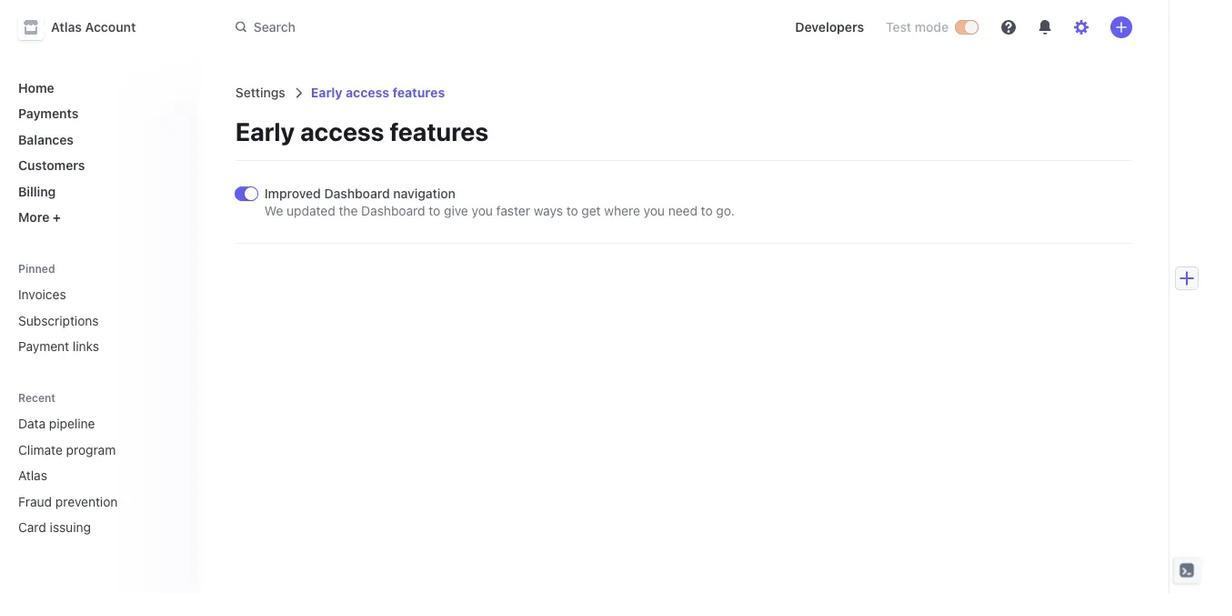 Task type: locate. For each thing, give the bounding box(es) containing it.
1 vertical spatial early access features
[[236, 116, 489, 146]]

early
[[311, 85, 343, 100], [236, 116, 295, 146]]

customers
[[18, 158, 85, 173]]

0 horizontal spatial you
[[472, 203, 493, 218]]

to down 'navigation'
[[429, 203, 441, 218]]

1 vertical spatial atlas
[[18, 468, 47, 483]]

recent navigation links element
[[0, 390, 199, 542]]

data pipeline
[[18, 416, 95, 431]]

0 vertical spatial atlas
[[51, 20, 82, 35]]

to
[[429, 203, 441, 218], [567, 203, 579, 218], [701, 203, 713, 218]]

pinned
[[18, 262, 55, 275]]

early down settings link
[[236, 116, 295, 146]]

give
[[444, 203, 469, 218]]

1 horizontal spatial to
[[567, 203, 579, 218]]

invoices link
[[11, 280, 185, 309]]

balances link
[[11, 125, 185, 154]]

to left 'get'
[[567, 203, 579, 218]]

pipeline
[[49, 416, 95, 431]]

early access features
[[311, 85, 445, 100], [236, 116, 489, 146]]

recent
[[18, 392, 56, 404]]

ways
[[534, 203, 563, 218]]

Search search field
[[225, 11, 738, 44]]

fraud prevention
[[18, 494, 118, 509]]

pinned element
[[11, 280, 185, 361]]

atlas left 'account'
[[51, 20, 82, 35]]

payments link
[[11, 99, 185, 128]]

+
[[53, 210, 61, 225]]

mode
[[915, 20, 949, 35]]

home link
[[11, 73, 185, 102]]

climate program
[[18, 442, 116, 457]]

recent element
[[0, 409, 199, 542]]

search
[[254, 19, 296, 34]]

need
[[669, 203, 698, 218]]

data
[[18, 416, 46, 431]]

early right settings link
[[311, 85, 343, 100]]

dashboard down 'navigation'
[[361, 203, 426, 218]]

features up 'navigation'
[[390, 116, 489, 146]]

data pipeline link
[[11, 409, 159, 439]]

customers link
[[11, 151, 185, 180]]

you
[[472, 203, 493, 218], [644, 203, 665, 218]]

you right give
[[472, 203, 493, 218]]

1 horizontal spatial early
[[311, 85, 343, 100]]

atlas link
[[11, 461, 159, 491]]

pinned navigation links element
[[11, 261, 185, 361]]

payment links link
[[11, 332, 185, 361]]

home
[[18, 80, 54, 95]]

settings image
[[1075, 20, 1089, 35]]

0 horizontal spatial atlas
[[18, 468, 47, 483]]

dashboard up the
[[324, 186, 390, 201]]

1 horizontal spatial atlas
[[51, 20, 82, 35]]

improved dashboard navigation we updated the dashboard to give you faster ways to get where you need to go.
[[265, 186, 735, 218]]

atlas inside recent element
[[18, 468, 47, 483]]

features
[[393, 85, 445, 100], [390, 116, 489, 146]]

dashboard
[[324, 186, 390, 201], [361, 203, 426, 218]]

access
[[346, 85, 390, 100], [300, 116, 385, 146]]

the
[[339, 203, 358, 218]]

settings
[[236, 85, 286, 100]]

atlas for atlas account
[[51, 20, 82, 35]]

help image
[[1002, 20, 1017, 35]]

prevention
[[55, 494, 118, 509]]

0 vertical spatial early
[[311, 85, 343, 100]]

to left go.
[[701, 203, 713, 218]]

features down search text field
[[393, 85, 445, 100]]

1 horizontal spatial you
[[644, 203, 665, 218]]

fraud
[[18, 494, 52, 509]]

Search text field
[[225, 11, 738, 44]]

atlas up fraud
[[18, 468, 47, 483]]

0 vertical spatial features
[[393, 85, 445, 100]]

you left need
[[644, 203, 665, 218]]

2 horizontal spatial to
[[701, 203, 713, 218]]

atlas
[[51, 20, 82, 35], [18, 468, 47, 483]]

payment
[[18, 339, 69, 354]]

atlas inside button
[[51, 20, 82, 35]]

0 horizontal spatial to
[[429, 203, 441, 218]]

0 horizontal spatial early
[[236, 116, 295, 146]]

updated
[[287, 203, 336, 218]]



Task type: describe. For each thing, give the bounding box(es) containing it.
test
[[887, 20, 912, 35]]

card issuing link
[[11, 513, 159, 542]]

billing link
[[11, 177, 185, 206]]

2 you from the left
[[644, 203, 665, 218]]

atlas account button
[[18, 15, 154, 40]]

more
[[18, 210, 49, 225]]

developers link
[[788, 13, 872, 42]]

1 to from the left
[[429, 203, 441, 218]]

go.
[[717, 203, 735, 218]]

0 vertical spatial dashboard
[[324, 186, 390, 201]]

test mode
[[887, 20, 949, 35]]

1 vertical spatial features
[[390, 116, 489, 146]]

account
[[85, 20, 136, 35]]

issuing
[[50, 520, 91, 535]]

subscriptions link
[[11, 306, 185, 335]]

where
[[605, 203, 641, 218]]

we
[[265, 203, 283, 218]]

1 vertical spatial early
[[236, 116, 295, 146]]

navigation
[[393, 186, 456, 201]]

0 vertical spatial early access features
[[311, 85, 445, 100]]

3 to from the left
[[701, 203, 713, 218]]

settings link
[[236, 85, 286, 100]]

faster
[[497, 203, 531, 218]]

links
[[73, 339, 99, 354]]

1 vertical spatial dashboard
[[361, 203, 426, 218]]

get
[[582, 203, 601, 218]]

billing
[[18, 184, 56, 199]]

card issuing
[[18, 520, 91, 535]]

climate program link
[[11, 435, 159, 465]]

core navigation links element
[[11, 73, 185, 232]]

atlas for atlas
[[18, 468, 47, 483]]

developers
[[796, 20, 865, 35]]

card
[[18, 520, 46, 535]]

improved
[[265, 186, 321, 201]]

invoices
[[18, 287, 66, 302]]

1 you from the left
[[472, 203, 493, 218]]

2 to from the left
[[567, 203, 579, 218]]

subscriptions
[[18, 313, 99, 328]]

more +
[[18, 210, 61, 225]]

payments
[[18, 106, 79, 121]]

atlas account
[[51, 20, 136, 35]]

1 vertical spatial access
[[300, 116, 385, 146]]

payment links
[[18, 339, 99, 354]]

program
[[66, 442, 116, 457]]

fraud prevention link
[[11, 487, 159, 517]]

climate
[[18, 442, 63, 457]]

notifications image
[[1039, 20, 1053, 35]]

balances
[[18, 132, 74, 147]]

0 vertical spatial access
[[346, 85, 390, 100]]



Task type: vqa. For each thing, say whether or not it's contained in the screenshot.
Early to the left
yes



